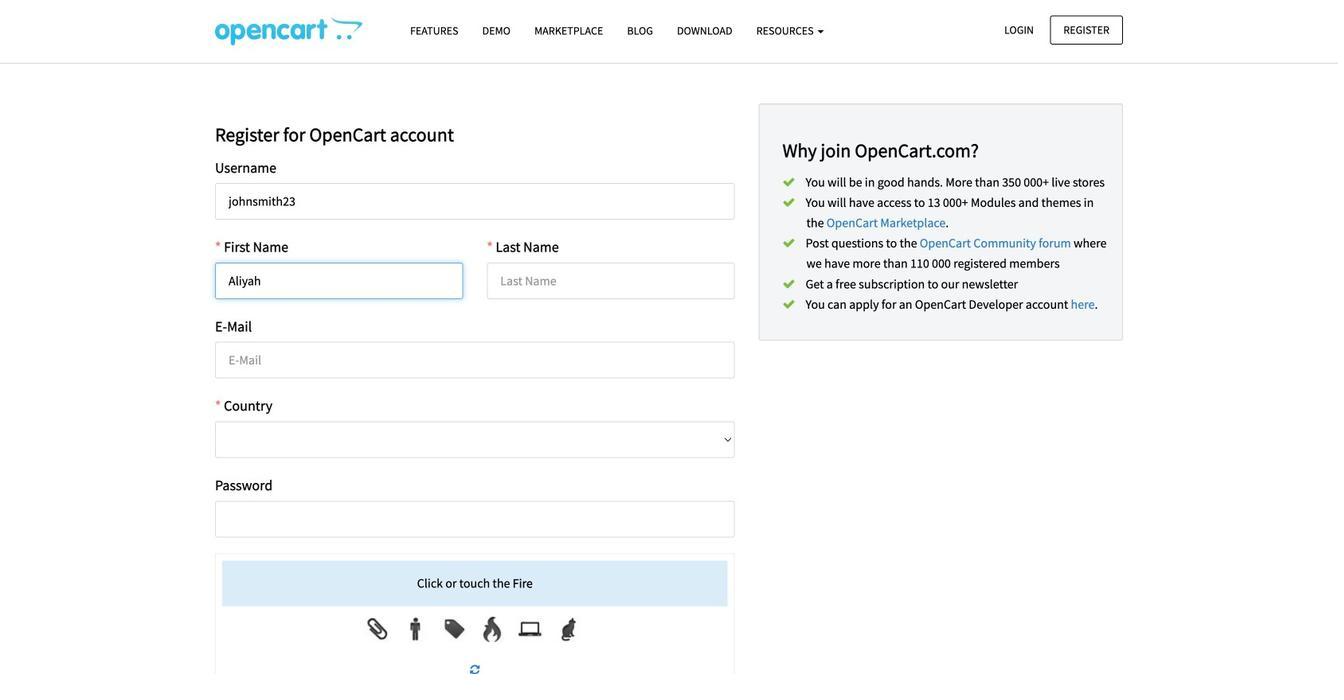 Task type: locate. For each thing, give the bounding box(es) containing it.
None password field
[[215, 501, 735, 538]]

Username text field
[[215, 183, 735, 220]]

E-Mail text field
[[215, 342, 735, 379]]



Task type: describe. For each thing, give the bounding box(es) containing it.
refresh image
[[470, 665, 480, 675]]

First Name text field
[[215, 263, 463, 299]]

Last Name text field
[[487, 263, 735, 299]]

opencart - account register image
[[215, 17, 362, 45]]



Task type: vqa. For each thing, say whether or not it's contained in the screenshot.
..
no



